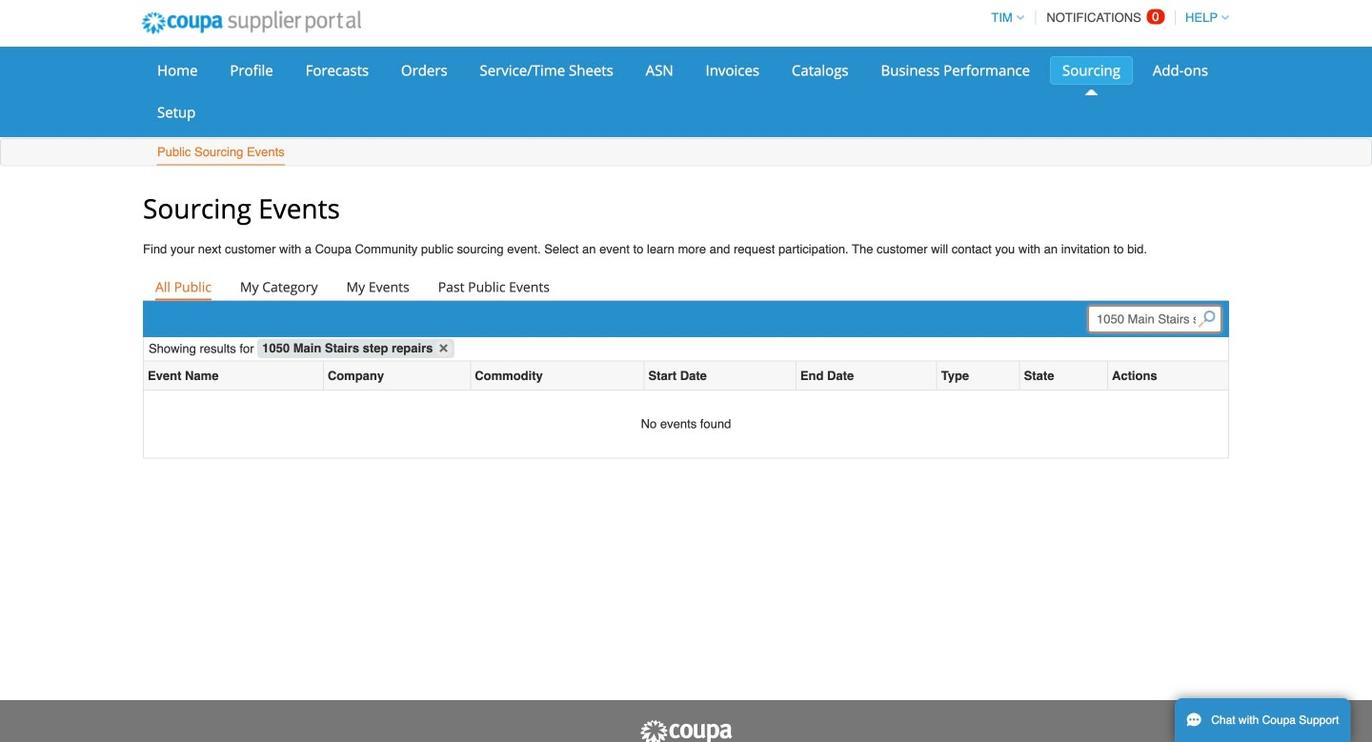 Task type: vqa. For each thing, say whether or not it's contained in the screenshot.
topmost Coupa Supplier Portal image
yes



Task type: locate. For each thing, give the bounding box(es) containing it.
tab list
[[143, 273, 1230, 300]]

alert
[[144, 391, 1229, 458]]

0 vertical spatial coupa supplier portal image
[[129, 0, 374, 47]]

Search text field
[[1089, 306, 1222, 333]]

navigation
[[983, 0, 1230, 36]]

1 vertical spatial coupa supplier portal image
[[639, 720, 734, 743]]

coupa supplier portal image
[[129, 0, 374, 47], [639, 720, 734, 743]]

0 horizontal spatial coupa supplier portal image
[[129, 0, 374, 47]]

1 horizontal spatial coupa supplier portal image
[[639, 720, 734, 743]]

clear filter image
[[435, 340, 452, 357]]



Task type: describe. For each thing, give the bounding box(es) containing it.
search image
[[1199, 311, 1216, 328]]



